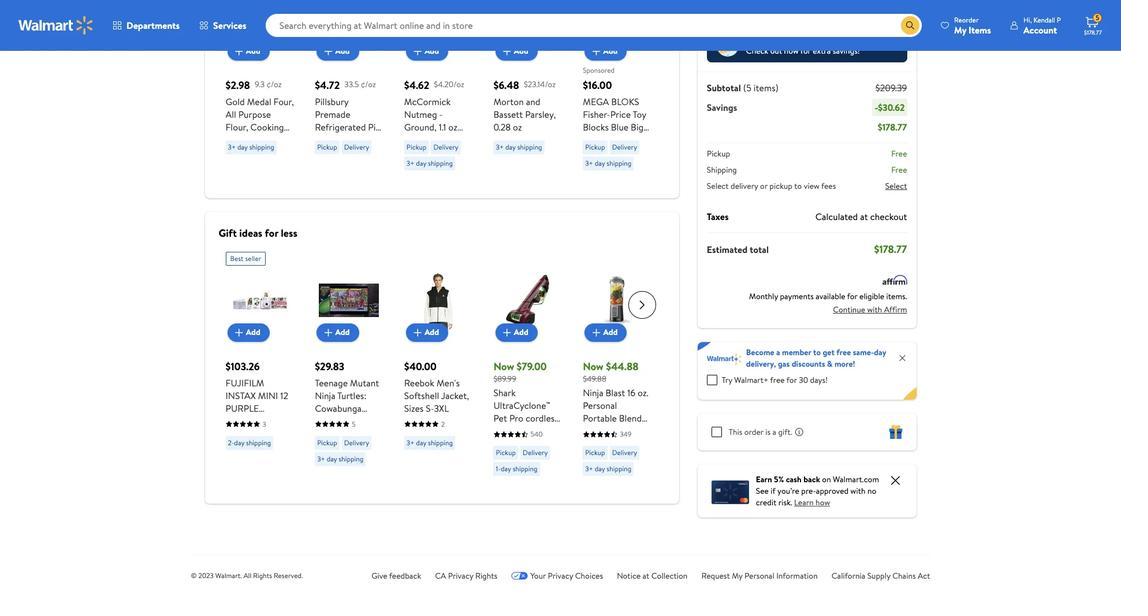 Task type: describe. For each thing, give the bounding box(es) containing it.
walmart plus image
[[707, 354, 742, 365]]

storage
[[604, 146, 636, 159]]

add inside the $103.26 group
[[246, 327, 261, 338]]

reduced price image
[[717, 34, 740, 57]]

$4.20/oz
[[434, 79, 465, 90]]

items inside items in your cart have reduced prices. check out now for extra savings!
[[747, 34, 766, 45]]

discounts
[[792, 358, 826, 370]]

day inside the $29.83 group
[[327, 454, 337, 464]]

is
[[766, 427, 771, 438]]

$29.83 teenage mutant ninja turtles: cowabunga collection - nintendo switch
[[315, 359, 381, 440]]

privacy for your
[[548, 570, 573, 582]]

california supply chains act link
[[832, 570, 931, 582]]

2-
[[228, 438, 234, 448]]

spices
[[431, 133, 456, 146]]

$6.48 group
[[494, 0, 562, 159]]

shipping inside $4.62 group
[[428, 158, 453, 168]]

0 vertical spatial to
[[795, 180, 802, 192]]

$6.48
[[494, 78, 520, 92]]

with inside 'now $44.88 $49.88 ninja blast 16 oz. personal portable blender with leak proof lid and easy sip spout, perfect for smoothies, black, bc100bk'
[[583, 425, 600, 437]]

men's
[[437, 377, 460, 389]]

and inside 'now $44.88 $49.88 ninja blast 16 oz. personal portable blender with leak proof lid and easy sip spout, perfect for smoothies, black, bc100bk'
[[597, 437, 612, 450]]

add for $23.14/oz
[[514, 45, 529, 57]]

This order is a gift. checkbox
[[712, 427, 722, 437]]

instax
[[226, 389, 256, 402]]

black,
[[583, 476, 607, 488]]

3+ inside now $44.88 group
[[586, 464, 593, 474]]

add button for 9.3
[[228, 42, 270, 60]]

savings!
[[833, 45, 861, 57]]

close walmart plus section image
[[898, 354, 908, 363]]

delivery,
[[747, 358, 776, 370]]

1 vertical spatial collection
[[652, 570, 688, 582]]

affirm image
[[883, 275, 908, 285]]

fees
[[822, 180, 837, 192]]

items in your cart have reduced prices. check out now for extra savings!
[[747, 34, 881, 57]]

add for $16.00
[[604, 45, 618, 57]]

delivery for $79.00
[[523, 448, 548, 458]]

shark
[[494, 387, 516, 399]]

items.
[[887, 291, 908, 302]]

calculated
[[816, 210, 858, 223]]

hi, kendall p account
[[1024, 15, 1062, 36]]

0 horizontal spatial free
[[771, 375, 785, 386]]

with inside 'monthly payments available for eligible items. continue with affirm'
[[868, 304, 883, 315]]

handheld
[[494, 425, 530, 437]]

3+ day shipping inside $16.00 group
[[586, 158, 632, 168]]

account
[[1024, 23, 1058, 36]]

add button for teenage
[[317, 323, 359, 342]]

add inside $40.00 'group'
[[425, 327, 439, 338]]

for inside 'monthly payments available for eligible items. continue with affirm'
[[848, 291, 858, 302]]

$40.00 reebok men's softshell jacket, sizes s-3xl
[[404, 359, 469, 415]]

search icon image
[[906, 21, 915, 30]]

bc100bk
[[609, 476, 647, 488]]

items)
[[754, 81, 779, 94]]

all inside $2.98 9.3 ¢/oz gold medal four, all purpose flour, cooking and baking ingredient, 2 lb.
[[226, 108, 236, 120]]

add button for $44.88
[[585, 323, 627, 342]]

1 vertical spatial 2023
[[199, 571, 214, 581]]

privacy choices icon image
[[512, 572, 528, 580]]

at for notice
[[643, 570, 650, 582]]

dismiss capital one banner image
[[889, 474, 903, 488]]

ingredient,
[[226, 146, 269, 159]]

add to cart image inside $40.00 'group'
[[411, 326, 425, 340]]

oz inside $4.72 33.5 ¢/oz pillsbury premade refrigerated pie crust, two pie crusts, 14.1 oz
[[360, 146, 369, 159]]

walmart.com
[[833, 474, 880, 485]]

give
[[372, 570, 388, 582]]

risk.
[[779, 497, 793, 509]]

pieces)
[[583, 159, 612, 171]]

now $79.00 group
[[494, 247, 562, 481]]

departments button
[[103, 12, 190, 39]]

add for teenage
[[335, 327, 350, 338]]

this
[[729, 427, 743, 438]]

3+ inside the $29.83 group
[[317, 454, 325, 464]]

delivery for $44.88
[[612, 448, 638, 458]]

add to cart image for $23.14/oz
[[500, 44, 514, 58]]

3+ inside $40.00 'group'
[[407, 438, 415, 448]]

delivery for 33.5
[[344, 142, 369, 152]]

cordless
[[526, 412, 559, 425]]

on
[[823, 474, 831, 485]]

two
[[341, 133, 357, 146]]

blue
[[611, 120, 629, 133]]

add for $79.00
[[514, 327, 529, 338]]

add button for $16.00
[[585, 42, 627, 60]]

your
[[531, 570, 546, 582]]

try
[[722, 375, 733, 386]]

¢/oz for $4.72
[[361, 79, 376, 90]]

earn 5% cash back on walmart.com
[[756, 474, 880, 485]]

oz for $4.62
[[449, 120, 458, 133]]

subtotal
[[707, 81, 741, 94]]

cash
[[786, 474, 802, 485]]

shipping inside now $79.00 group
[[513, 464, 538, 474]]

perfect
[[611, 450, 641, 463]]

add to cart image for sponsored
[[590, 44, 604, 58]]

1 vertical spatial $178.77
[[878, 121, 908, 134]]

in
[[768, 34, 774, 45]]

to inside become a member to get free same-day delivery, gas discounts & more!
[[814, 347, 821, 358]]

add for $4.20/oz
[[425, 45, 439, 57]]

day inside $6.48 group
[[506, 142, 516, 152]]

9.3
[[255, 79, 265, 90]]

$2.98 9.3 ¢/oz gold medal four, all purpose flour, cooking and baking ingredient, 2 lb.
[[226, 78, 294, 159]]

14.1
[[345, 146, 358, 159]]

add button for $79.00
[[496, 323, 538, 342]]

add for 9.3
[[246, 45, 261, 57]]

total
[[750, 243, 769, 256]]

- inside "$4.62 $4.20/oz mccormick nutmeg - ground, 1.1 oz mixed spices & seasonings"
[[440, 108, 443, 120]]

3+ day shipping inside $6.48 group
[[496, 142, 542, 152]]

3
[[263, 419, 266, 429]]

pickup for $44.88
[[586, 448, 605, 458]]

2 horizontal spatial -
[[875, 101, 879, 114]]

reorder my items
[[955, 15, 992, 36]]

mixed
[[404, 133, 429, 146]]

now $44.88 $49.88 ninja blast 16 oz. personal portable blender with leak proof lid and easy sip spout, perfect for smoothies, black, bc100bk
[[583, 359, 650, 488]]

request my personal information link
[[702, 570, 818, 582]]

$4.62
[[404, 78, 430, 92]]

free inside become a member to get free same-day delivery, gas discounts & more!
[[837, 347, 852, 358]]

bundle
[[226, 427, 262, 440]]

taxes
[[707, 210, 729, 223]]

$16.00 group
[[583, 0, 652, 184]]

for left 30
[[787, 375, 797, 386]]

ca privacy rights
[[435, 570, 498, 582]]

2 inside $40.00 'group'
[[441, 419, 445, 429]]

purple
[[226, 402, 259, 415]]

portable
[[583, 412, 617, 425]]

estimated
[[707, 243, 748, 256]]

pickup for 33.5
[[317, 142, 337, 152]]

pickup for $16.00
[[586, 142, 605, 152]]

add to cart image for 33.5
[[322, 44, 335, 58]]

information
[[777, 570, 818, 582]]

pickup up shipping on the right
[[707, 148, 731, 160]]

gift.
[[779, 427, 793, 438]]

get
[[823, 347, 835, 358]]

baking
[[244, 133, 271, 146]]

payments
[[780, 291, 814, 302]]

- inside $29.83 teenage mutant ninja turtles: cowabunga collection - nintendo switch
[[359, 415, 362, 427]]

shipping inside now $44.88 group
[[607, 464, 632, 474]]

ca privacy rights link
[[435, 570, 498, 582]]

$103.26 fujifilm instax mini 12 purple holiday bundle 2023
[[226, 359, 288, 440]]

next slide for horizontalscrollerrecommendations list image for $16.00
[[629, 10, 656, 37]]

smoothies,
[[597, 463, 642, 476]]

day inside $4.62 group
[[416, 158, 427, 168]]

my for personal
[[732, 570, 743, 582]]

3+ inside $2.98 group
[[228, 142, 236, 152]]

medal
[[247, 95, 272, 108]]

add for $44.88
[[604, 327, 618, 338]]

california
[[832, 570, 866, 582]]

day inside $40.00 'group'
[[416, 438, 427, 448]]

3+ inside $16.00 group
[[586, 158, 593, 168]]

add button for 33.5
[[317, 42, 359, 60]]

1 horizontal spatial all
[[244, 571, 252, 581]]

shipping inside the $103.26 group
[[246, 438, 271, 448]]

$30.62
[[879, 101, 905, 114]]

add to cart image for $2.98
[[232, 44, 246, 58]]

now for now $79.00
[[494, 359, 515, 374]]

with
[[583, 146, 602, 159]]

blast
[[606, 387, 625, 399]]

add to cart image inside the $103.26 group
[[232, 326, 246, 340]]

add to cart image for teenage
[[322, 326, 335, 340]]

pickup for teenage
[[317, 438, 337, 448]]

$23.14/oz
[[524, 79, 556, 90]]

ch950
[[527, 437, 556, 450]]

s-
[[426, 402, 434, 415]]

jacket,
[[441, 389, 469, 402]]

3+ day shipping inside $4.62 group
[[407, 158, 453, 168]]

$29.83 group
[[315, 247, 384, 471]]

delivery
[[731, 180, 759, 192]]

holiday
[[226, 415, 265, 427]]

ninja for $44.88
[[583, 387, 604, 399]]

become
[[747, 347, 775, 358]]

$40.00 group
[[404, 247, 473, 455]]

act
[[918, 570, 931, 582]]

shipping inside $16.00 group
[[607, 158, 632, 168]]

2 vertical spatial $178.77
[[875, 242, 908, 257]]

delivery for teenage
[[344, 438, 369, 448]]

2023 inside $103.26 fujifilm instax mini 12 purple holiday bundle 2023
[[264, 427, 284, 440]]

1.1
[[439, 120, 446, 133]]

$89.99
[[494, 373, 517, 385]]

3xl
[[434, 402, 449, 415]]

$2.98 group
[[226, 0, 294, 159]]

free for pickup
[[892, 148, 908, 160]]

purpose
[[238, 108, 271, 120]]



Task type: vqa. For each thing, say whether or not it's contained in the screenshot.


Task type: locate. For each thing, give the bounding box(es) containing it.
3+ day shipping down 's-'
[[407, 438, 453, 448]]

monthly payments available for eligible items. continue with affirm
[[750, 291, 908, 315]]

add button down the services
[[228, 42, 270, 60]]

flour,
[[226, 120, 248, 133]]

nutmeg
[[404, 108, 437, 120]]

add inside $6.48 group
[[514, 45, 529, 57]]

leak
[[603, 425, 621, 437]]

add button inside now $44.88 group
[[585, 323, 627, 342]]

1 vertical spatial to
[[814, 347, 821, 358]]

oz inside "$4.62 $4.20/oz mccormick nutmeg - ground, 1.1 oz mixed spices & seasonings"
[[449, 120, 458, 133]]

¢/oz right 9.3
[[267, 79, 282, 90]]

1 horizontal spatial 5
[[1096, 13, 1100, 23]]

1 horizontal spatial now
[[583, 359, 604, 374]]

pickup inside $16.00 group
[[586, 142, 605, 152]]

delivery inside now $44.88 group
[[612, 448, 638, 458]]

1 horizontal spatial items
[[969, 23, 992, 36]]

items inside reorder my items
[[969, 23, 992, 36]]

for inside items in your cart have reduced prices. check out now for extra savings!
[[801, 45, 811, 57]]

3+ down 0.28
[[496, 142, 504, 152]]

1 horizontal spatial 2023
[[264, 427, 284, 440]]

shipping inside $40.00 'group'
[[428, 438, 453, 448]]

pickup up '1-'
[[496, 448, 516, 458]]

2 free from the top
[[892, 164, 908, 176]]

shipping down "parsley," on the left of the page
[[518, 142, 542, 152]]

1 vertical spatial personal
[[745, 570, 775, 582]]

1 now from the left
[[494, 359, 515, 374]]

day inside $16.00 group
[[595, 158, 605, 168]]

delivery up for
[[612, 142, 638, 152]]

day down nintendo
[[327, 454, 337, 464]]

big
[[631, 120, 644, 133]]

1 vertical spatial &
[[828, 358, 833, 370]]

for inside 'now $44.88 $49.88 ninja blast 16 oz. personal portable blender with leak proof lid and easy sip spout, perfect for smoothies, black, bc100bk'
[[583, 463, 595, 476]]

best seller
[[230, 253, 261, 263]]

morton
[[494, 95, 524, 108]]

¢/oz inside $2.98 9.3 ¢/oz gold medal four, all purpose flour, cooking and baking ingredient, 2 lb.
[[267, 79, 282, 90]]

add up $103.26
[[246, 327, 261, 338]]

prices.
[[858, 34, 881, 45]]

a right is
[[773, 427, 777, 438]]

3+ inside $6.48 group
[[496, 142, 504, 152]]

add inside the $29.83 group
[[335, 327, 350, 338]]

1 horizontal spatial ninja
[[583, 387, 604, 399]]

add up $40.00
[[425, 327, 439, 338]]

add button inside now $79.00 group
[[496, 323, 538, 342]]

Try Walmart+ free for 30 days! checkbox
[[707, 375, 718, 385]]

with down eligible
[[868, 304, 883, 315]]

pickup for $79.00
[[496, 448, 516, 458]]

¢/oz for $2.98
[[267, 79, 282, 90]]

0 vertical spatial and
[[526, 95, 541, 108]]

add to cart image for $4.62
[[411, 44, 425, 58]]

now for now $44.88
[[583, 359, 604, 374]]

extra
[[813, 45, 831, 57]]

with inside see if you're pre-approved with no credit risk.
[[851, 485, 866, 497]]

my inside reorder my items
[[955, 23, 967, 36]]

$4.72 group
[[315, 0, 384, 159]]

© 2023 walmart. all rights reserved.
[[191, 571, 303, 581]]

now $44.88 group
[[583, 247, 652, 488]]

add button inside $4.72 group
[[317, 42, 359, 60]]

add to cart image for $79.00
[[500, 326, 514, 340]]

add button up $79.00
[[496, 323, 538, 342]]

1 horizontal spatial ¢/oz
[[361, 79, 376, 90]]

add button inside $4.62 group
[[406, 42, 449, 60]]

add button up $29.83
[[317, 323, 359, 342]]

0 vertical spatial my
[[955, 23, 967, 36]]

day inside $2.98 group
[[238, 142, 248, 152]]

mccormick
[[404, 95, 451, 108]]

day down the spout,
[[595, 464, 605, 474]]

delivery inside $16.00 group
[[612, 142, 638, 152]]

parsley,
[[525, 108, 556, 120]]

delivery up smoothies,
[[612, 448, 638, 458]]

pickup left two on the top of the page
[[317, 142, 337, 152]]

0 horizontal spatial &
[[458, 133, 465, 146]]

shipping down bag
[[607, 158, 632, 168]]

give feedback button
[[372, 570, 421, 583]]

$79.00
[[517, 359, 547, 374]]

at left checkout
[[861, 210, 869, 223]]

add to cart image up $29.83
[[322, 326, 335, 340]]

2 inside $2.98 9.3 ¢/oz gold medal four, all purpose flour, cooking and baking ingredient, 2 lb.
[[271, 146, 276, 159]]

$4.62 group
[[404, 0, 473, 175]]

bloks
[[612, 95, 640, 108]]

add up 9.3
[[246, 45, 261, 57]]

1 select from the left
[[707, 180, 729, 192]]

0 vertical spatial collection
[[315, 415, 356, 427]]

2 privacy from the left
[[548, 570, 573, 582]]

day down flour,
[[238, 142, 248, 152]]

nintendo
[[315, 427, 353, 440]]

1 vertical spatial free
[[771, 375, 785, 386]]

delivery inside now $79.00 group
[[523, 448, 548, 458]]

0 horizontal spatial 5
[[352, 419, 356, 429]]

p
[[1058, 15, 1062, 25]]

0 horizontal spatial with
[[583, 425, 600, 437]]

0 vertical spatial free
[[892, 148, 908, 160]]

learn more about gifting image
[[795, 428, 804, 437]]

eligible
[[860, 291, 885, 302]]

$178.77 right hi, kendall p account on the top right of the page
[[1085, 28, 1103, 36]]

0 horizontal spatial items
[[747, 34, 766, 45]]

day left close walmart plus section icon
[[875, 347, 887, 358]]

3+ inside $4.62 group
[[407, 158, 415, 168]]

add to cart image for $44.88
[[590, 326, 604, 340]]

free for shipping
[[892, 164, 908, 176]]

add inside $4.62 group
[[425, 45, 439, 57]]

add button up $103.26
[[228, 323, 270, 342]]

day down sizes
[[416, 438, 427, 448]]

3+ day shipping down 0.28
[[496, 142, 542, 152]]

ninja for teenage
[[315, 389, 336, 402]]

0 horizontal spatial personal
[[583, 399, 617, 412]]

0 horizontal spatial oz
[[360, 146, 369, 159]]

delivery down 540
[[523, 448, 548, 458]]

ninja inside $29.83 teenage mutant ninja turtles: cowabunga collection - nintendo switch
[[315, 389, 336, 402]]

ninja left turtles:
[[315, 389, 336, 402]]

gifting image
[[889, 425, 903, 439]]

next slide for horizontalscrollerrecommendations list image
[[629, 10, 656, 37], [629, 291, 656, 319]]

2 vertical spatial with
[[851, 485, 866, 497]]

kendall
[[1034, 15, 1056, 25]]

ninja down $49.88
[[583, 387, 604, 399]]

walmart image
[[18, 16, 94, 35]]

day inside the $103.26 group
[[234, 438, 245, 448]]

1-day shipping
[[496, 464, 538, 474]]

vacuum
[[494, 437, 525, 450]]

1 horizontal spatial 2
[[441, 419, 445, 429]]

day down vacuum
[[501, 464, 511, 474]]

add for 33.5
[[335, 45, 350, 57]]

add button inside the $103.26 group
[[228, 323, 270, 342]]

0 horizontal spatial 2023
[[199, 571, 214, 581]]

1 vertical spatial and
[[597, 437, 612, 450]]

day
[[238, 142, 248, 152], [506, 142, 516, 152], [416, 158, 427, 168], [595, 158, 605, 168], [875, 347, 887, 358], [234, 438, 245, 448], [416, 438, 427, 448], [327, 454, 337, 464], [501, 464, 511, 474], [595, 464, 605, 474]]

pickup inside $4.72 group
[[317, 142, 337, 152]]

3+ day shipping up toddler
[[586, 158, 632, 168]]

add button inside $40.00 'group'
[[406, 323, 449, 342]]

shipping
[[249, 142, 274, 152], [518, 142, 542, 152], [428, 158, 453, 168], [607, 158, 632, 168], [246, 438, 271, 448], [428, 438, 453, 448], [339, 454, 364, 464], [513, 464, 538, 474], [607, 464, 632, 474]]

1 horizontal spatial privacy
[[548, 570, 573, 582]]

a inside become a member to get free same-day delivery, gas discounts & more!
[[777, 347, 781, 358]]

0 vertical spatial at
[[861, 210, 869, 223]]

0 vertical spatial 2023
[[264, 427, 284, 440]]

cowabunga
[[315, 402, 362, 415]]

0 vertical spatial 2
[[271, 146, 276, 159]]

add button
[[228, 42, 270, 60], [317, 42, 359, 60], [406, 42, 449, 60], [496, 42, 538, 60], [585, 42, 627, 60], [228, 323, 270, 342], [317, 323, 359, 342], [406, 323, 449, 342], [496, 323, 538, 342], [585, 323, 627, 342]]

gold
[[226, 95, 245, 108]]

capital one credit card image
[[712, 478, 749, 504]]

now left $44.88
[[583, 359, 604, 374]]

shipping inside the $29.83 group
[[339, 454, 364, 464]]

0 horizontal spatial at
[[643, 570, 650, 582]]

collection right notice
[[652, 570, 688, 582]]

credit
[[756, 497, 777, 509]]

select up checkout
[[886, 180, 908, 192]]

5%
[[774, 474, 784, 485]]

for up continue
[[848, 291, 858, 302]]

request
[[702, 570, 730, 582]]

0 horizontal spatial all
[[226, 108, 236, 120]]

¢/oz right 33.5
[[361, 79, 376, 90]]

select for select delivery or pickup to view fees
[[707, 180, 729, 192]]

shipping down perfect
[[607, 464, 632, 474]]

1 vertical spatial with
[[583, 425, 600, 437]]

0 horizontal spatial 2
[[271, 146, 276, 159]]

free right the get
[[837, 347, 852, 358]]

0 horizontal spatial ninja
[[315, 389, 336, 402]]

0 horizontal spatial collection
[[315, 415, 356, 427]]

1 vertical spatial 2
[[441, 419, 445, 429]]

$16.00
[[583, 78, 612, 92]]

reduced
[[828, 34, 856, 45]]

and right 'lid'
[[597, 437, 612, 450]]

to left the get
[[814, 347, 821, 358]]

day inside become a member to get free same-day delivery, gas discounts & more!
[[875, 347, 887, 358]]

add button up $44.88
[[585, 323, 627, 342]]

2023 right ©
[[199, 571, 214, 581]]

1 horizontal spatial at
[[861, 210, 869, 223]]

0 horizontal spatial privacy
[[448, 570, 474, 582]]

3+ day shipping down the spout,
[[586, 464, 632, 474]]

delivery inside $4.62 group
[[434, 142, 459, 152]]

$209.39
[[876, 81, 908, 94]]

privacy
[[448, 570, 474, 582], [548, 570, 573, 582]]

oz for $6.48
[[513, 120, 522, 133]]

lb.
[[279, 146, 288, 159]]

delivery for $16.00
[[612, 142, 638, 152]]

delivery for $4.20/oz
[[434, 142, 459, 152]]

33.5
[[345, 79, 359, 90]]

oz right 0.28
[[513, 120, 522, 133]]

pickup down leak
[[586, 448, 605, 458]]

privacy for ca
[[448, 570, 474, 582]]

my for items
[[955, 23, 967, 36]]

0 horizontal spatial select
[[707, 180, 729, 192]]

2 down 3xl
[[441, 419, 445, 429]]

delivery down 1.1 on the top of the page
[[434, 142, 459, 152]]

0 horizontal spatial ¢/oz
[[267, 79, 282, 90]]

pickup inside now $44.88 group
[[586, 448, 605, 458]]

add inside $2.98 group
[[246, 45, 261, 57]]

add to cart image up $49.88
[[590, 326, 604, 340]]

$178.77 down $30.62
[[878, 121, 908, 134]]

3+ day shipping inside $2.98 group
[[228, 142, 274, 152]]

for left less
[[265, 226, 279, 240]]

add up $29.83
[[335, 327, 350, 338]]

- down turtles:
[[359, 415, 362, 427]]

add to cart image up $89.99
[[500, 326, 514, 340]]

3+ day shipping down flour,
[[228, 142, 274, 152]]

to left view
[[795, 180, 802, 192]]

16
[[628, 387, 636, 399]]

add button for $23.14/oz
[[496, 42, 538, 60]]

pickup inside the $29.83 group
[[317, 438, 337, 448]]

2 horizontal spatial with
[[868, 304, 883, 315]]

add to cart image up $6.48
[[500, 44, 514, 58]]

2 horizontal spatial oz
[[513, 120, 522, 133]]

sizes
[[404, 402, 424, 415]]

personal down $49.88
[[583, 399, 617, 412]]

select for select "button"
[[886, 180, 908, 192]]

delivery inside $4.72 group
[[344, 142, 369, 152]]

feedback
[[389, 570, 421, 582]]

banner containing become a member to get free same-day delivery, gas discounts & more!
[[698, 342, 917, 400]]

Walmart Site-Wide search field
[[266, 14, 922, 37]]

2023 right bundle
[[264, 427, 284, 440]]

your privacy choices
[[531, 570, 603, 582]]

pickup for $4.20/oz
[[407, 142, 427, 152]]

5 inside the $29.83 group
[[352, 419, 356, 429]]

3+ day shipping inside $40.00 'group'
[[407, 438, 453, 448]]

5 for 5
[[352, 419, 356, 429]]

0 horizontal spatial to
[[795, 180, 802, 192]]

1 horizontal spatial oz
[[449, 120, 458, 133]]

notice
[[617, 570, 641, 582]]

oz right 1.1 on the top of the page
[[449, 120, 458, 133]]

1 horizontal spatial free
[[837, 347, 852, 358]]

1 horizontal spatial and
[[597, 437, 612, 450]]

add to cart image inside now $44.88 group
[[590, 326, 604, 340]]

5
[[1096, 13, 1100, 23], [352, 419, 356, 429]]

1 horizontal spatial &
[[828, 358, 833, 370]]

2 now from the left
[[583, 359, 604, 374]]

& inside "$4.62 $4.20/oz mccormick nutmeg - ground, 1.1 oz mixed spices & seasonings"
[[458, 133, 465, 146]]

Search search field
[[266, 14, 922, 37]]

1 vertical spatial a
[[773, 427, 777, 438]]

ninja inside 'now $44.88 $49.88 ninja blast 16 oz. personal portable blender with leak proof lid and easy sip spout, perfect for smoothies, black, bc100bk'
[[583, 387, 604, 399]]

pickup down ground, at the top of page
[[407, 142, 427, 152]]

day inside now $44.88 group
[[595, 464, 605, 474]]

rights left privacy choices icon
[[476, 570, 498, 582]]

add inside now $44.88 group
[[604, 327, 618, 338]]

add button inside $6.48 group
[[496, 42, 538, 60]]

back
[[804, 474, 821, 485]]

1 next slide for horizontalscrollerrecommendations list image from the top
[[629, 10, 656, 37]]

1 free from the top
[[892, 148, 908, 160]]

2 left lb.
[[271, 146, 276, 159]]

price
[[611, 108, 631, 120]]

pie
[[368, 120, 381, 133], [359, 133, 372, 146]]

30
[[799, 375, 809, 386]]

oz right 14.1 at top left
[[360, 146, 369, 159]]

blender
[[619, 412, 650, 425]]

add button inside the $29.83 group
[[317, 323, 359, 342]]

select down shipping on the right
[[707, 180, 729, 192]]

and
[[526, 95, 541, 108], [597, 437, 612, 450]]

supply
[[868, 570, 891, 582]]

now inside now $79.00 $89.99 shark ultracyclone™ pet pro cordless handheld vacuum ch950
[[494, 359, 515, 374]]

add to cart image down the services
[[232, 44, 246, 58]]

mega
[[583, 95, 609, 108]]

3+ day shipping down nintendo
[[317, 454, 364, 464]]

my right request
[[732, 570, 743, 582]]

-
[[875, 101, 879, 114], [440, 108, 443, 120], [359, 415, 362, 427]]

delivery down refrigerated
[[344, 142, 369, 152]]

0 vertical spatial &
[[458, 133, 465, 146]]

shipping down the 3
[[246, 438, 271, 448]]

sponsored $16.00 mega bloks fisher-price toy blocks blue big building bag with storage (80 pieces) for toddler
[[583, 65, 652, 184]]

at for calculated
[[861, 210, 869, 223]]

pickup down cowabunga
[[317, 438, 337, 448]]

add to cart image inside the $29.83 group
[[322, 326, 335, 340]]

2 select from the left
[[886, 180, 908, 192]]

order
[[745, 427, 764, 438]]

1 horizontal spatial my
[[955, 23, 967, 36]]

fujifilm
[[226, 377, 264, 389]]

shipping inside $2.98 group
[[249, 142, 274, 152]]

0 vertical spatial with
[[868, 304, 883, 315]]

items left in
[[747, 34, 766, 45]]

day down holiday
[[234, 438, 245, 448]]

1 vertical spatial next slide for horizontalscrollerrecommendations list image
[[629, 291, 656, 319]]

349
[[620, 429, 632, 439]]

add button up $40.00
[[406, 323, 449, 342]]

my right search icon
[[955, 23, 967, 36]]

for down 'lid'
[[583, 463, 595, 476]]

shipping down switch at the left bottom of the page
[[339, 454, 364, 464]]

2 next slide for horizontalscrollerrecommendations list image from the top
[[629, 291, 656, 319]]

0 horizontal spatial now
[[494, 359, 515, 374]]

switch
[[355, 427, 381, 440]]

$103.26 group
[[226, 247, 294, 455]]

refrigerated
[[315, 120, 366, 133]]

add button inside $2.98 group
[[228, 42, 270, 60]]

0 vertical spatial personal
[[583, 399, 617, 412]]

add to cart image inside $4.62 group
[[411, 44, 425, 58]]

0 horizontal spatial rights
[[253, 571, 272, 581]]

shipping down 3xl
[[428, 438, 453, 448]]

shipping inside $6.48 group
[[518, 142, 542, 152]]

0 vertical spatial $178.77
[[1085, 28, 1103, 36]]

5 right "p"
[[1096, 13, 1100, 23]]

& right spices
[[458, 133, 465, 146]]

©
[[191, 571, 197, 581]]

3+ down flour,
[[228, 142, 236, 152]]

ideas
[[239, 226, 263, 240]]

1 vertical spatial at
[[643, 570, 650, 582]]

& left more!
[[828, 358, 833, 370]]

next slide for horizontalscrollerrecommendations list image for $44.88
[[629, 291, 656, 319]]

gift
[[219, 226, 237, 240]]

0 horizontal spatial my
[[732, 570, 743, 582]]

1 vertical spatial all
[[244, 571, 252, 581]]

pro
[[510, 412, 524, 425]]

0 horizontal spatial and
[[526, 95, 541, 108]]

add button up sponsored
[[585, 42, 627, 60]]

learn how
[[795, 497, 831, 509]]

3+ day shipping down mixed
[[407, 158, 453, 168]]

1 vertical spatial my
[[732, 570, 743, 582]]

add to cart image
[[322, 44, 335, 58], [500, 44, 514, 58], [322, 326, 335, 340], [500, 326, 514, 340], [590, 326, 604, 340]]

now up shark
[[494, 359, 515, 374]]

0 vertical spatial 5
[[1096, 13, 1100, 23]]

1 horizontal spatial with
[[851, 485, 866, 497]]

add to cart image up $103.26
[[232, 326, 246, 340]]

if
[[771, 485, 776, 497]]

continue
[[834, 304, 866, 315]]

delivery inside the $29.83 group
[[344, 438, 369, 448]]

banner
[[698, 342, 917, 400]]

1 ¢/oz from the left
[[267, 79, 282, 90]]

0 vertical spatial all
[[226, 108, 236, 120]]

easy
[[614, 437, 632, 450]]

select button
[[886, 180, 908, 192]]

add inside now $79.00 group
[[514, 327, 529, 338]]

checkout
[[871, 210, 908, 223]]

select
[[707, 180, 729, 192], [886, 180, 908, 192]]

3+ day shipping inside the $29.83 group
[[317, 454, 364, 464]]

1 vertical spatial 5
[[352, 419, 356, 429]]

1 horizontal spatial -
[[440, 108, 443, 120]]

¢/oz inside $4.72 33.5 ¢/oz pillsbury premade refrigerated pie crust, two pie crusts, 14.1 oz
[[361, 79, 376, 90]]

$40.00
[[404, 359, 437, 374]]

0 vertical spatial a
[[777, 347, 781, 358]]

$178.77
[[1085, 28, 1103, 36], [878, 121, 908, 134], [875, 242, 908, 257]]

1 horizontal spatial select
[[886, 180, 908, 192]]

add to cart image inside $4.72 group
[[322, 44, 335, 58]]

3+ day shipping inside now $44.88 group
[[586, 464, 632, 474]]

at right notice
[[643, 570, 650, 582]]

four,
[[274, 95, 294, 108]]

clear search field text image
[[888, 21, 897, 30]]

services
[[213, 19, 247, 32]]

add button for $4.20/oz
[[406, 42, 449, 60]]

add to cart image inside now $79.00 group
[[500, 326, 514, 340]]

0 vertical spatial next slide for horizontalscrollerrecommendations list image
[[629, 10, 656, 37]]

3+ down nintendo
[[317, 454, 325, 464]]

free down gas
[[771, 375, 785, 386]]

add to cart image
[[232, 44, 246, 58], [411, 44, 425, 58], [590, 44, 604, 58], [232, 326, 246, 340], [411, 326, 425, 340]]

1 vertical spatial free
[[892, 164, 908, 176]]

& inside become a member to get free same-day delivery, gas discounts & more!
[[828, 358, 833, 370]]

add inside $4.72 group
[[335, 45, 350, 57]]

pickup up pieces) at the right top of page
[[586, 142, 605, 152]]

1 horizontal spatial personal
[[745, 570, 775, 582]]

proof
[[623, 425, 645, 437]]

3+ down mixed
[[407, 158, 415, 168]]

pickup inside now $79.00 group
[[496, 448, 516, 458]]

premade
[[315, 108, 351, 120]]

-$30.62
[[875, 101, 905, 114]]

0 vertical spatial free
[[837, 347, 852, 358]]

ultracyclone™
[[494, 399, 550, 412]]

now inside 'now $44.88 $49.88 ninja blast 16 oz. personal portable blender with leak proof lid and easy sip spout, perfect for smoothies, black, bc100bk'
[[583, 359, 604, 374]]

2 ¢/oz from the left
[[361, 79, 376, 90]]

add up $44.88
[[604, 327, 618, 338]]

3+ down sizes
[[407, 438, 415, 448]]

days!
[[811, 375, 828, 386]]

shipping down cooking
[[249, 142, 274, 152]]

collection inside $29.83 teenage mutant ninja turtles: cowabunga collection - nintendo switch
[[315, 415, 356, 427]]

ninja
[[583, 387, 604, 399], [315, 389, 336, 402]]

1 horizontal spatial rights
[[476, 570, 498, 582]]

day inside now $79.00 group
[[501, 464, 511, 474]]

add to cart image inside $2.98 group
[[232, 44, 246, 58]]

privacy right "ca"
[[448, 570, 474, 582]]

items left hi,
[[969, 23, 992, 36]]

add inside $16.00 group
[[604, 45, 618, 57]]

3+ day shipping
[[228, 142, 274, 152], [496, 142, 542, 152], [407, 158, 453, 168], [586, 158, 632, 168], [407, 438, 453, 448], [317, 454, 364, 464], [586, 464, 632, 474]]

and
[[226, 133, 242, 146]]

personal inside 'now $44.88 $49.88 ninja blast 16 oz. personal portable blender with leak proof lid and easy sip spout, perfect for smoothies, black, bc100bk'
[[583, 399, 617, 412]]

5 inside 5 $178.77
[[1096, 13, 1100, 23]]

learn how link
[[795, 497, 831, 509]]

- right nutmeg
[[440, 108, 443, 120]]

add button up "$4.62"
[[406, 42, 449, 60]]

1 privacy from the left
[[448, 570, 474, 582]]

1 horizontal spatial to
[[814, 347, 821, 358]]

0 horizontal spatial -
[[359, 415, 362, 427]]

and inside $6.48 $23.14/oz morton and bassett parsley, 0.28 oz
[[526, 95, 541, 108]]

1 horizontal spatial collection
[[652, 570, 688, 582]]

5 for 5 $178.77
[[1096, 13, 1100, 23]]



